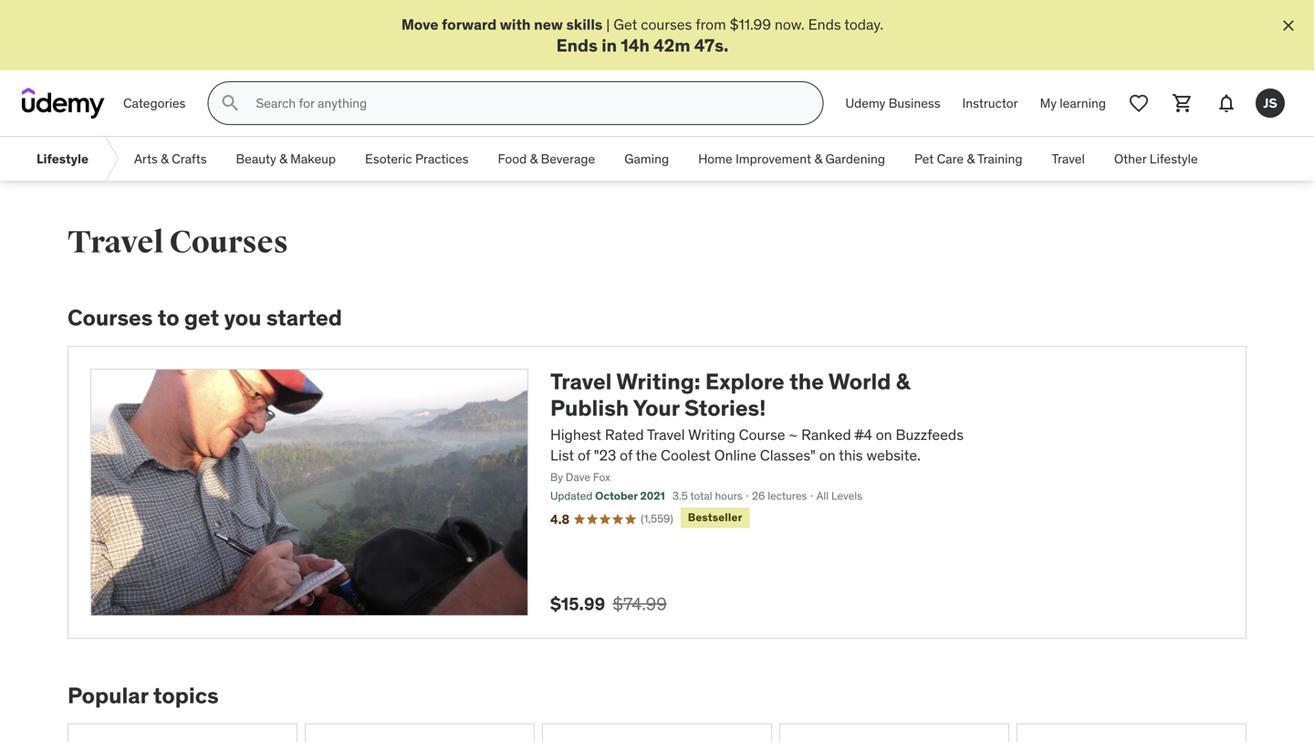 Task type: describe. For each thing, give the bounding box(es) containing it.
online
[[715, 446, 757, 465]]

notifications image
[[1216, 92, 1238, 114]]

other lifestyle
[[1115, 151, 1199, 167]]

rated
[[605, 426, 644, 444]]

26 lectures
[[752, 489, 807, 503]]

makeup
[[290, 151, 336, 167]]

popular
[[68, 682, 148, 709]]

buzzfeeds
[[896, 426, 964, 444]]

travel courses
[[68, 224, 288, 262]]

travel link
[[1038, 137, 1100, 181]]

14h 42m 47s
[[621, 34, 724, 56]]

ranked
[[802, 426, 852, 444]]

26
[[752, 489, 765, 503]]

0 horizontal spatial on
[[820, 446, 836, 465]]

travel for travel courses
[[68, 224, 164, 262]]

total
[[691, 489, 713, 503]]

(1,559)
[[641, 512, 674, 526]]

lectures
[[768, 489, 807, 503]]

course
[[739, 426, 786, 444]]

get
[[184, 304, 219, 332]]

my
[[1040, 95, 1057, 111]]

website.
[[867, 446, 921, 465]]

0 horizontal spatial courses
[[68, 304, 153, 332]]

pet care & training link
[[900, 137, 1038, 181]]

courses
[[641, 15, 692, 34]]

care
[[937, 151, 964, 167]]

practices
[[415, 151, 469, 167]]

learning
[[1060, 95, 1107, 111]]

wishlist image
[[1128, 92, 1150, 114]]

skills
[[567, 15, 603, 34]]

close image
[[1280, 16, 1298, 35]]

this
[[839, 446, 863, 465]]

udemy image
[[22, 88, 105, 119]]

improvement
[[736, 151, 812, 167]]

$15.99 $74.99
[[551, 593, 667, 615]]

forward
[[442, 15, 497, 34]]

food
[[498, 151, 527, 167]]

arts
[[134, 151, 158, 167]]

levels
[[832, 489, 863, 503]]

arts & crafts link
[[120, 137, 221, 181]]

food & beverage link
[[483, 137, 610, 181]]

.
[[724, 34, 729, 56]]

gaming
[[625, 151, 669, 167]]

Search for anything text field
[[252, 88, 801, 119]]

1 lifestyle from the left
[[37, 151, 89, 167]]

fox
[[593, 470, 611, 484]]

submit search image
[[219, 92, 241, 114]]

with
[[500, 15, 531, 34]]

~
[[789, 426, 798, 444]]

all levels
[[817, 489, 863, 503]]

travel for travel writing: explore the world & publish your stories! highest rated travel writing course ~ ranked #4 on buzzfeeds list of "23 of the coolest online classes" on this website. by dave fox
[[551, 368, 612, 395]]

by
[[551, 470, 563, 484]]

writing:
[[617, 368, 701, 395]]

gardening
[[826, 151, 886, 167]]

& right the food
[[530, 151, 538, 167]]

arrow pointing to subcategory menu links image
[[103, 137, 120, 181]]

highest
[[551, 426, 602, 444]]

gaming link
[[610, 137, 684, 181]]

training
[[978, 151, 1023, 167]]

udemy
[[846, 95, 886, 111]]

updated october 2021
[[551, 489, 665, 503]]

started
[[266, 304, 342, 332]]

business
[[889, 95, 941, 111]]

writing
[[689, 426, 736, 444]]

courses to get you started
[[68, 304, 342, 332]]

js link
[[1249, 81, 1293, 125]]

instructor
[[963, 95, 1019, 111]]

arts & crafts
[[134, 151, 207, 167]]

#4
[[855, 426, 873, 444]]

shopping cart with 0 items image
[[1172, 92, 1194, 114]]

$74.99
[[613, 593, 667, 615]]

your
[[633, 394, 680, 422]]

"23
[[594, 446, 617, 465]]

js
[[1264, 95, 1278, 111]]

pet
[[915, 151, 934, 167]]



Task type: vqa. For each thing, say whether or not it's contained in the screenshot.
"Head Drawing Fundamentals Made Simple"
no



Task type: locate. For each thing, give the bounding box(es) containing it.
other
[[1115, 151, 1147, 167]]

popular topics
[[68, 682, 219, 709]]

of left the "23
[[578, 446, 591, 465]]

& right the beauty
[[279, 151, 287, 167]]

ends down skills
[[557, 34, 598, 56]]

pet care & training
[[915, 151, 1023, 167]]

ends right the 'now.'
[[809, 15, 841, 34]]

the down rated at the left bottom
[[636, 446, 658, 465]]

get
[[614, 15, 638, 34]]

udemy business
[[846, 95, 941, 111]]

to
[[158, 304, 179, 332]]

today.
[[845, 15, 884, 34]]

topics
[[153, 682, 219, 709]]

categories
[[123, 95, 186, 111]]

1 horizontal spatial courses
[[170, 224, 288, 262]]

& right care in the top right of the page
[[967, 151, 975, 167]]

beauty & makeup
[[236, 151, 336, 167]]

travel down arrow pointing to subcategory menu links "image"
[[68, 224, 164, 262]]

lifestyle right other at the top
[[1150, 151, 1199, 167]]

hours
[[715, 489, 743, 503]]

dave
[[566, 470, 591, 484]]

1 vertical spatial courses
[[68, 304, 153, 332]]

beauty
[[236, 151, 276, 167]]

courses up you at the top left of the page
[[170, 224, 288, 262]]

4.8
[[551, 511, 570, 528]]

& right 'arts'
[[161, 151, 169, 167]]

of down rated at the left bottom
[[620, 446, 633, 465]]

1 horizontal spatial the
[[790, 368, 824, 395]]

from
[[696, 15, 726, 34]]

travel down my learning link
[[1052, 151, 1085, 167]]

& left gardening
[[815, 151, 823, 167]]

0 vertical spatial courses
[[170, 224, 288, 262]]

2 of from the left
[[620, 446, 633, 465]]

1 horizontal spatial of
[[620, 446, 633, 465]]

ends
[[809, 15, 841, 34], [557, 34, 598, 56]]

lifestyle left arrow pointing to subcategory menu links "image"
[[37, 151, 89, 167]]

udemy business link
[[835, 81, 952, 125]]

1 vertical spatial on
[[820, 446, 836, 465]]

1 of from the left
[[578, 446, 591, 465]]

3.5 total hours
[[673, 489, 743, 503]]

move forward with new skills | get courses from $11.99 now. ends today. ends in 14h 42m 47s .
[[402, 15, 884, 56]]

publish
[[551, 394, 629, 422]]

esoteric
[[365, 151, 412, 167]]

2021
[[640, 489, 665, 503]]

beverage
[[541, 151, 595, 167]]

the
[[790, 368, 824, 395], [636, 446, 658, 465]]

1 horizontal spatial on
[[876, 426, 893, 444]]

stories!
[[685, 394, 766, 422]]

2 lifestyle from the left
[[1150, 151, 1199, 167]]

instructor link
[[952, 81, 1030, 125]]

& right world
[[896, 368, 911, 395]]

categories button
[[112, 81, 197, 125]]

lifestyle link
[[22, 137, 103, 181]]

1 vertical spatial the
[[636, 446, 658, 465]]

you
[[224, 304, 262, 332]]

coolest
[[661, 446, 711, 465]]

$11.99
[[730, 15, 772, 34]]

travel up coolest
[[647, 426, 685, 444]]

1 horizontal spatial lifestyle
[[1150, 151, 1199, 167]]

0 vertical spatial the
[[790, 368, 824, 395]]

courses left to
[[68, 304, 153, 332]]

0 horizontal spatial of
[[578, 446, 591, 465]]

esoteric practices link
[[351, 137, 483, 181]]

&
[[161, 151, 169, 167], [279, 151, 287, 167], [530, 151, 538, 167], [815, 151, 823, 167], [967, 151, 975, 167], [896, 368, 911, 395]]

0 horizontal spatial ends
[[557, 34, 598, 56]]

0 horizontal spatial the
[[636, 446, 658, 465]]

updated
[[551, 489, 593, 503]]

$15.99
[[551, 593, 606, 615]]

on right #4
[[876, 426, 893, 444]]

move
[[402, 15, 439, 34]]

home improvement & gardening
[[699, 151, 886, 167]]

my learning link
[[1030, 81, 1118, 125]]

|
[[606, 15, 610, 34]]

0 vertical spatial on
[[876, 426, 893, 444]]

in
[[602, 34, 617, 56]]

home improvement & gardening link
[[684, 137, 900, 181]]

crafts
[[172, 151, 207, 167]]

all
[[817, 489, 829, 503]]

travel up highest
[[551, 368, 612, 395]]

food & beverage
[[498, 151, 595, 167]]

bestseller
[[688, 510, 743, 525]]

list
[[551, 446, 574, 465]]

my learning
[[1040, 95, 1107, 111]]

on
[[876, 426, 893, 444], [820, 446, 836, 465]]

on down ranked
[[820, 446, 836, 465]]

travel for travel
[[1052, 151, 1085, 167]]

new
[[534, 15, 563, 34]]

0 horizontal spatial lifestyle
[[37, 151, 89, 167]]

classes"
[[760, 446, 816, 465]]

3.5
[[673, 489, 688, 503]]

lifestyle
[[37, 151, 89, 167], [1150, 151, 1199, 167]]

& inside travel writing: explore the world & publish your stories! highest rated travel writing course ~ ranked #4 on buzzfeeds list of "23 of the coolest online classes" on this website. by dave fox
[[896, 368, 911, 395]]

october
[[595, 489, 638, 503]]

travel writing: explore the world & publish your stories! highest rated travel writing course ~ ranked #4 on buzzfeeds list of "23 of the coolest online classes" on this website. by dave fox
[[551, 368, 964, 484]]

world
[[829, 368, 892, 395]]

beauty & makeup link
[[221, 137, 351, 181]]

the left world
[[790, 368, 824, 395]]

other lifestyle link
[[1100, 137, 1213, 181]]

1 horizontal spatial ends
[[809, 15, 841, 34]]

now.
[[775, 15, 805, 34]]



